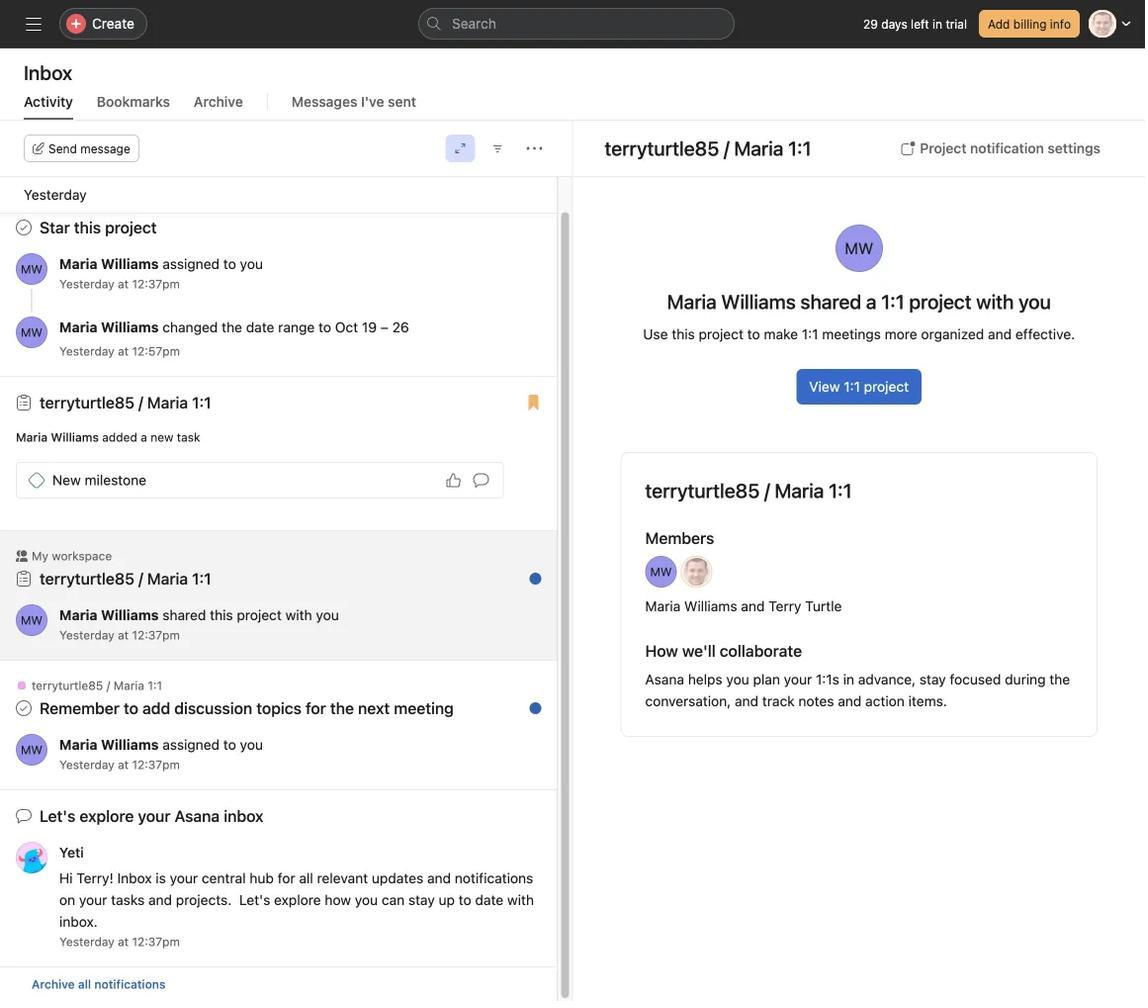 Task type: vqa. For each thing, say whether or not it's contained in the screenshot.
feedback
no



Task type: describe. For each thing, give the bounding box(es) containing it.
project up organized
[[910, 290, 972, 313]]

0 vertical spatial in
[[933, 17, 943, 31]]

view 1:1 project
[[810, 378, 909, 395]]

organized
[[921, 326, 985, 342]]

0 vertical spatial terryturtle85 / maria 1:1 link
[[605, 137, 828, 160]]

a for shared
[[866, 290, 877, 313]]

29 days left in trial
[[864, 17, 967, 31]]

3 12:37pm from the top
[[132, 758, 180, 772]]

4 at from the top
[[118, 758, 129, 772]]

bookmarks link
[[97, 93, 170, 120]]

inbox.
[[59, 914, 98, 930]]

hi
[[59, 870, 73, 886]]

messages i've sent
[[292, 93, 417, 110]]

asana helps you plan your 1:1s in advance, stay focused during the conversation, and track notes and action items.
[[646, 671, 1074, 709]]

and down is on the bottom of the page
[[148, 892, 172, 908]]

terry
[[769, 598, 802, 614]]

all inside archive all notifications button
[[78, 977, 91, 991]]

added
[[102, 430, 137, 444]]

messages
[[292, 93, 358, 110]]

archive for archive all notifications
[[32, 977, 75, 991]]

for inside yeti hi terry! inbox is your central hub for all relevant updates and notifications on your tasks and projects.  let's explore how you can stay up to date with inbox. yesterday at 12:37pm
[[278, 870, 295, 886]]

bookmarks
[[97, 93, 170, 110]]

we'll collaborate
[[682, 642, 802, 660]]

the inside asana helps you plan your 1:1s in advance, stay focused during the conversation, and track notes and action items.
[[1050, 671, 1071, 688]]

2 assigned from the top
[[163, 737, 220, 753]]

my workspace
[[32, 549, 112, 563]]

send message button
[[24, 135, 139, 162]]

track
[[763, 693, 795, 709]]

more
[[885, 326, 918, 342]]

notes
[[799, 693, 834, 709]]

updates
[[372, 870, 424, 886]]

and down with you
[[988, 326, 1012, 342]]

maria williams shared a 1:1 project with you
[[667, 290, 1051, 313]]

your down terry!
[[79, 892, 107, 908]]

projects.
[[176, 892, 232, 908]]

project inside the 'view 1:1 project' link
[[864, 378, 909, 395]]

tasks
[[111, 892, 145, 908]]

trial
[[946, 17, 967, 31]]

yeti hi terry! inbox is your central hub for all relevant updates and notifications on your tasks and projects.  let's explore how you can stay up to date with inbox. yesterday at 12:37pm
[[59, 844, 538, 949]]

action
[[866, 693, 905, 709]]

search button
[[418, 8, 735, 40]]

activity link
[[24, 93, 73, 120]]

send message
[[48, 141, 130, 155]]

notifications inside button
[[94, 977, 166, 991]]

maria williams and terry turtle
[[646, 598, 842, 614]]

0 likes. click to like this task image
[[446, 472, 462, 488]]

4 maria williams link from the top
[[59, 737, 159, 753]]

at inside maria williams changed the date range to oct 19 – 26 yesterday at 12:57pm
[[118, 344, 129, 358]]

project
[[920, 140, 967, 156]]

completed milestone image
[[29, 472, 45, 488]]

left
[[911, 17, 930, 31]]

create button
[[59, 8, 147, 40]]

more actions image
[[527, 140, 543, 156]]

sent
[[388, 93, 417, 110]]

1:1s
[[816, 671, 840, 688]]

message
[[80, 141, 130, 155]]

Completed milestone checkbox
[[29, 472, 45, 488]]

3 maria williams link from the top
[[59, 607, 159, 623]]

on
[[59, 892, 75, 908]]

1 archive notification image from the top
[[520, 554, 536, 570]]

remember to add discussion topics for the next meeting
[[40, 699, 454, 718]]

use
[[643, 326, 668, 342]]

26
[[392, 319, 409, 335]]

yeti
[[59, 844, 84, 861]]

at inside 'maria williams shared this project with you yesterday at 12:37pm'
[[118, 628, 129, 642]]

to up maria williams changed the date range to oct 19 – 26 yesterday at 12:57pm
[[223, 256, 236, 272]]

terry!
[[77, 870, 114, 886]]

star
[[40, 218, 70, 237]]

williams down this project
[[101, 256, 159, 272]]

how we'll collaborate
[[646, 642, 802, 660]]

this inside 'maria williams shared this project with you yesterday at 12:37pm'
[[210, 607, 233, 623]]

let's explore your asana inbox
[[40, 807, 264, 826]]

1 assigned from the top
[[163, 256, 220, 272]]

yesterday inside 'maria williams shared this project with you yesterday at 12:37pm'
[[59, 628, 115, 642]]

add billing info
[[988, 17, 1071, 31]]

add billing info button
[[979, 10, 1080, 38]]

date inside maria williams changed the date range to oct 19 – 26 yesterday at 12:57pm
[[246, 319, 274, 335]]

turtle
[[805, 598, 842, 614]]

focused
[[950, 671, 1002, 688]]

2 vertical spatial the
[[330, 699, 354, 718]]

mw button for 2nd maria williams link from the bottom
[[16, 604, 47, 636]]

use this project to make 1:1 meetings more organized and effective.
[[643, 326, 1076, 342]]

info
[[1050, 17, 1071, 31]]

0 vertical spatial maria 1:1
[[775, 479, 852, 502]]

yesterday inside yeti hi terry! inbox is your central hub for all relevant updates and notifications on your tasks and projects.  let's explore how you can stay up to date with inbox. yesterday at 12:37pm
[[59, 935, 115, 949]]

you inside yeti hi terry! inbox is your central hub for all relevant updates and notifications on your tasks and projects.  let's explore how you can stay up to date with inbox. yesterday at 12:37pm
[[355, 892, 378, 908]]

send
[[48, 141, 77, 155]]

1 horizontal spatial this
[[672, 326, 695, 342]]

add
[[988, 17, 1010, 31]]

asana
[[646, 671, 685, 688]]

williams inside 'maria williams shared this project with you yesterday at 12:37pm'
[[101, 607, 159, 623]]

with inside 'maria williams shared this project with you yesterday at 12:37pm'
[[286, 607, 312, 623]]

helps
[[688, 671, 723, 688]]

this project
[[74, 218, 157, 237]]

and up up
[[427, 870, 451, 886]]

central
[[202, 870, 246, 886]]

effective.
[[1016, 326, 1076, 342]]

maria williams assigned to you yesterday at 12:37pm for first maria williams link
[[59, 256, 263, 291]]

inbox inside yeti hi terry! inbox is your central hub for all relevant updates and notifications on your tasks and projects.  let's explore how you can stay up to date with inbox. yesterday at 12:37pm
[[117, 870, 152, 886]]

project left the make
[[699, 326, 744, 342]]

mw button for second maria williams link
[[16, 317, 47, 348]]

with you
[[977, 290, 1051, 313]]

oct
[[335, 319, 358, 335]]

mw for second maria williams link
[[21, 325, 43, 339]]

archive link
[[194, 93, 243, 120]]

billing
[[1014, 17, 1047, 31]]

to down "discussion"
[[223, 737, 236, 753]]

meetings
[[822, 326, 881, 342]]

asana inbox
[[175, 807, 264, 826]]

task
[[177, 430, 200, 444]]

1 horizontal spatial for
[[306, 699, 326, 718]]

i've
[[361, 93, 384, 110]]

plan
[[753, 671, 781, 688]]

0 horizontal spatial terryturtle85 / maria 1:1 link
[[40, 393, 211, 412]]

new
[[52, 472, 81, 488]]

make
[[764, 326, 798, 342]]

items.
[[909, 693, 948, 709]]

shared for a
[[801, 290, 862, 313]]

williams up 'new'
[[51, 430, 99, 444]]

williams down the 'tt'
[[685, 598, 738, 614]]

1 12:37pm from the top
[[132, 277, 180, 291]]

star this project
[[40, 218, 157, 237]]



Task type: locate. For each thing, give the bounding box(es) containing it.
yesterday left 12:57pm
[[59, 344, 115, 358]]

1 vertical spatial shared
[[163, 607, 206, 623]]

0 vertical spatial archive notification image
[[520, 554, 536, 570]]

let's down the hub
[[239, 892, 270, 908]]

next meeting
[[358, 699, 454, 718]]

messages i've sent link
[[292, 93, 417, 120]]

0 horizontal spatial terryturtle85 / maria 1:1
[[40, 569, 211, 588]]

all left relevant
[[299, 870, 313, 886]]

3 at from the top
[[118, 628, 129, 642]]

0 horizontal spatial inbox
[[24, 60, 72, 84]]

shared up add
[[163, 607, 206, 623]]

1 horizontal spatial maria 1:1
[[775, 479, 852, 502]]

your up is on the bottom of the page
[[138, 807, 171, 826]]

view
[[810, 378, 840, 395]]

0 vertical spatial shared
[[801, 290, 862, 313]]

at inside yeti hi terry! inbox is your central hub for all relevant updates and notifications on your tasks and projects.  let's explore how you can stay up to date with inbox. yesterday at 12:37pm
[[118, 935, 129, 949]]

0 vertical spatial with
[[286, 607, 312, 623]]

stay inside asana helps you plan your 1:1s in advance, stay focused during the conversation, and track notes and action items.
[[920, 671, 946, 688]]

terryturtle85 / maria 1:1 up members
[[646, 479, 852, 502]]

1 vertical spatial terryturtle85 / maria 1:1
[[40, 569, 211, 588]]

project
[[910, 290, 972, 313], [699, 326, 744, 342], [864, 378, 909, 395], [237, 607, 282, 623]]

williams down workspace
[[101, 607, 159, 623]]

0 vertical spatial a
[[866, 290, 877, 313]]

at up let's explore your asana inbox on the bottom
[[118, 758, 129, 772]]

1 horizontal spatial let's
[[239, 892, 270, 908]]

maria williams link down remember
[[59, 737, 159, 753]]

0 comments image
[[473, 472, 489, 488]]

yesterday inside maria williams changed the date range to oct 19 – 26 yesterday at 12:57pm
[[59, 344, 115, 358]]

0 vertical spatial inbox
[[24, 60, 72, 84]]

members
[[646, 529, 715, 548]]

0 vertical spatial notifications
[[455, 870, 534, 886]]

1 vertical spatial maria williams assigned to you yesterday at 12:37pm
[[59, 737, 263, 772]]

maria williams shared this project with you yesterday at 12:37pm
[[59, 607, 339, 642]]

–
[[381, 319, 389, 335]]

at down tasks
[[118, 935, 129, 949]]

up
[[439, 892, 455, 908]]

2 horizontal spatial the
[[1050, 671, 1071, 688]]

12:37pm up add
[[132, 628, 180, 642]]

1 vertical spatial with
[[507, 892, 534, 908]]

mw button for 1st maria williams link from the bottom of the page
[[16, 734, 47, 766]]

the
[[222, 319, 242, 335], [1050, 671, 1071, 688], [330, 699, 354, 718]]

terryturtle85 / maria 1:1 link
[[605, 137, 828, 160], [40, 393, 211, 412]]

maria williams assigned to you yesterday at 12:37pm down add
[[59, 737, 263, 772]]

0 vertical spatial all
[[299, 870, 313, 886]]

the inside maria williams changed the date range to oct 19 – 26 yesterday at 12:57pm
[[222, 319, 242, 335]]

0 horizontal spatial archive
[[32, 977, 75, 991]]

project notification settings
[[920, 140, 1101, 156]]

maria williams added a new task
[[16, 430, 200, 444]]

3 mw button from the top
[[16, 604, 47, 636]]

a for added
[[141, 430, 147, 444]]

at left 12:57pm
[[118, 344, 129, 358]]

1 horizontal spatial terryturtle85 / maria 1:1
[[646, 479, 852, 502]]

advance,
[[858, 671, 916, 688]]

29
[[864, 17, 878, 31]]

notifications down inbox.
[[94, 977, 166, 991]]

the right changed
[[222, 319, 242, 335]]

/
[[724, 137, 730, 160], [107, 198, 110, 212], [139, 393, 143, 412], [765, 479, 770, 502], [139, 569, 143, 588], [107, 679, 110, 693]]

1 mw button from the top
[[16, 253, 47, 285]]

inbox up activity at the top of the page
[[24, 60, 72, 84]]

0 vertical spatial explore
[[80, 807, 134, 826]]

0 horizontal spatial explore
[[80, 807, 134, 826]]

0 vertical spatial the
[[222, 319, 242, 335]]

1 vertical spatial archive notification image
[[520, 684, 536, 699]]

2 archive notification image from the top
[[520, 684, 536, 699]]

maria williams assigned to you yesterday at 12:37pm for 1st maria williams link from the bottom of the page
[[59, 737, 263, 772]]

inbox
[[24, 60, 72, 84], [117, 870, 152, 886]]

maria williams link up 12:57pm
[[59, 319, 159, 335]]

archive all image
[[520, 400, 536, 416]]

a left new
[[141, 430, 147, 444]]

your
[[784, 671, 812, 688], [138, 807, 171, 826], [170, 870, 198, 886], [79, 892, 107, 908]]

explore
[[80, 807, 134, 826], [274, 892, 321, 908]]

expand sidebar image
[[26, 16, 42, 32]]

project notification settings button
[[888, 131, 1114, 166]]

1 vertical spatial assigned
[[163, 737, 220, 753]]

and
[[988, 326, 1012, 342], [741, 598, 765, 614], [735, 693, 759, 709], [838, 693, 862, 709], [427, 870, 451, 886], [148, 892, 172, 908]]

you inside 'maria williams shared this project with you yesterday at 12:37pm'
[[316, 607, 339, 623]]

1 horizontal spatial with
[[507, 892, 534, 908]]

williams up the make
[[722, 290, 796, 313]]

1 horizontal spatial all
[[299, 870, 313, 886]]

0 horizontal spatial in
[[844, 671, 855, 688]]

notifications up up
[[455, 870, 534, 886]]

in right "left" on the right top of the page
[[933, 17, 943, 31]]

0 horizontal spatial stay
[[409, 892, 435, 908]]

mw button for first maria williams link
[[16, 253, 47, 285]]

12:37pm
[[132, 277, 180, 291], [132, 628, 180, 642], [132, 758, 180, 772], [132, 935, 180, 949]]

my
[[32, 549, 48, 563]]

you
[[240, 256, 263, 272], [316, 607, 339, 623], [727, 671, 750, 688], [240, 737, 263, 753], [355, 892, 378, 908]]

with up topics at left
[[286, 607, 312, 623]]

activity
[[24, 93, 73, 110]]

project inside 'maria williams shared this project with you yesterday at 12:37pm'
[[237, 607, 282, 623]]

12:37pm down tasks
[[132, 935, 180, 949]]

date right up
[[475, 892, 504, 908]]

12:37pm inside yeti hi terry! inbox is your central hub for all relevant updates and notifications on your tasks and projects.  let's explore how you can stay up to date with inbox. yesterday at 12:37pm
[[132, 935, 180, 949]]

1 maria williams link from the top
[[59, 256, 159, 272]]

1 horizontal spatial terryturtle85 / maria 1:1 link
[[605, 137, 828, 160]]

1 at from the top
[[118, 277, 129, 291]]

with
[[286, 607, 312, 623], [507, 892, 534, 908]]

your up notes
[[784, 671, 812, 688]]

and left the terry
[[741, 598, 765, 614]]

1 horizontal spatial inbox
[[117, 870, 152, 886]]

your inside asana helps you plan your 1:1s in advance, stay focused during the conversation, and track notes and action items.
[[784, 671, 812, 688]]

12:37pm inside 'maria williams shared this project with you yesterday at 12:37pm'
[[132, 628, 180, 642]]

all
[[299, 870, 313, 886], [78, 977, 91, 991]]

remember
[[40, 699, 120, 718]]

1 vertical spatial this
[[210, 607, 233, 623]]

maria williams changed the date range to oct 19 – 26 yesterday at 12:57pm
[[59, 319, 409, 358]]

changed
[[163, 319, 218, 335]]

a
[[866, 290, 877, 313], [141, 430, 147, 444]]

williams up 12:57pm
[[101, 319, 159, 335]]

stay left up
[[409, 892, 435, 908]]

create
[[92, 15, 134, 32]]

1 horizontal spatial notifications
[[455, 870, 534, 886]]

to inside yeti hi terry! inbox is your central hub for all relevant updates and notifications on your tasks and projects.  let's explore how you can stay up to date with inbox. yesterday at 12:37pm
[[459, 892, 472, 908]]

shared for this
[[163, 607, 206, 623]]

this
[[672, 326, 695, 342], [210, 607, 233, 623]]

stay up items.
[[920, 671, 946, 688]]

4 mw button from the top
[[16, 734, 47, 766]]

maria williams assigned to you yesterday at 12:37pm
[[59, 256, 263, 291], [59, 737, 263, 772]]

assigned up changed
[[163, 256, 220, 272]]

your right is on the bottom of the page
[[170, 870, 198, 886]]

date left range
[[246, 319, 274, 335]]

2 maria williams link from the top
[[59, 319, 159, 335]]

search list box
[[418, 8, 735, 40]]

mw
[[845, 239, 874, 258], [21, 262, 43, 276], [21, 325, 43, 339], [650, 565, 672, 579], [21, 613, 43, 627], [21, 743, 43, 757]]

you inside asana helps you plan your 1:1s in advance, stay focused during the conversation, and track notes and action items.
[[727, 671, 750, 688]]

0 vertical spatial for
[[306, 699, 326, 718]]

williams down add
[[101, 737, 159, 753]]

and down "plan"
[[735, 693, 759, 709]]

1 horizontal spatial the
[[330, 699, 354, 718]]

1 vertical spatial stay
[[409, 892, 435, 908]]

to left oct at the top of the page
[[319, 319, 331, 335]]

yesterday up star
[[24, 186, 87, 203]]

milestone
[[85, 472, 146, 488]]

hub
[[250, 870, 274, 886]]

1 vertical spatial maria 1:1
[[147, 569, 211, 588]]

1 horizontal spatial shared
[[801, 290, 862, 313]]

0 vertical spatial assigned
[[163, 256, 220, 272]]

and down 1:1s
[[838, 693, 862, 709]]

relevant
[[317, 870, 368, 886]]

how
[[325, 892, 351, 908]]

0 horizontal spatial this
[[210, 607, 233, 623]]

0 horizontal spatial date
[[246, 319, 274, 335]]

maria inside maria williams changed the date range to oct 19 – 26 yesterday at 12:57pm
[[59, 319, 98, 335]]

this up "discussion"
[[210, 607, 233, 623]]

new milestone
[[52, 472, 146, 488]]

tt
[[689, 565, 704, 579]]

2 maria williams assigned to you yesterday at 12:37pm from the top
[[59, 737, 263, 772]]

0 vertical spatial date
[[246, 319, 274, 335]]

project up remember to add discussion topics for the next meeting
[[237, 607, 282, 623]]

0 horizontal spatial notifications
[[94, 977, 166, 991]]

let's up yeti
[[40, 807, 76, 826]]

1 maria williams assigned to you yesterday at 12:37pm from the top
[[59, 256, 263, 291]]

range
[[278, 319, 315, 335]]

williams inside maria williams changed the date range to oct 19 – 26 yesterday at 12:57pm
[[101, 319, 159, 335]]

archive right the "bookmarks"
[[194, 93, 243, 110]]

for right the hub
[[278, 870, 295, 886]]

yesterday down remember
[[59, 758, 115, 772]]

the right during
[[1050, 671, 1071, 688]]

0 horizontal spatial shared
[[163, 607, 206, 623]]

1 vertical spatial inbox
[[117, 870, 152, 886]]

search
[[452, 15, 497, 32]]

1 vertical spatial archive
[[32, 977, 75, 991]]

0 vertical spatial terryturtle85 / maria 1:1
[[646, 479, 852, 502]]

1 vertical spatial explore
[[274, 892, 321, 908]]

explore up yeti
[[80, 807, 134, 826]]

how
[[646, 642, 678, 660]]

19
[[362, 319, 377, 335]]

1 horizontal spatial in
[[933, 17, 943, 31]]

project down more
[[864, 378, 909, 395]]

5 at from the top
[[118, 935, 129, 949]]

maria williams assigned to you yesterday at 12:37pm up changed
[[59, 256, 263, 291]]

is
[[156, 870, 166, 886]]

during
[[1005, 671, 1046, 688]]

0 vertical spatial archive
[[194, 93, 243, 110]]

yesterday down inbox.
[[59, 935, 115, 949]]

this right use
[[672, 326, 695, 342]]

maria inside 'maria williams shared this project with you yesterday at 12:37pm'
[[59, 607, 98, 623]]

archive notification image
[[520, 554, 536, 570], [520, 684, 536, 699]]

maria 1:1
[[775, 479, 852, 502], [147, 569, 211, 588]]

1:1
[[789, 137, 812, 160], [148, 198, 162, 212], [882, 290, 905, 313], [802, 326, 819, 342], [844, 378, 861, 395], [192, 393, 211, 412], [148, 679, 162, 693]]

1 horizontal spatial archive
[[194, 93, 243, 110]]

conversation,
[[646, 693, 731, 709]]

stay inside yeti hi terry! inbox is your central hub for all relevant updates and notifications on your tasks and projects.  let's explore how you can stay up to date with inbox. yesterday at 12:37pm
[[409, 892, 435, 908]]

terryturtle85 / maria 1:1
[[605, 137, 812, 160], [32, 198, 162, 212], [40, 393, 211, 412], [32, 679, 162, 693]]

shared inside 'maria williams shared this project with you yesterday at 12:37pm'
[[163, 607, 206, 623]]

at
[[118, 277, 129, 291], [118, 344, 129, 358], [118, 628, 129, 642], [118, 758, 129, 772], [118, 935, 129, 949]]

yesterday down star this project
[[59, 277, 115, 291]]

all down inbox.
[[78, 977, 91, 991]]

1 vertical spatial a
[[141, 430, 147, 444]]

date inside yeti hi terry! inbox is your central hub for all relevant updates and notifications on your tasks and projects.  let's explore how you can stay up to date with inbox. yesterday at 12:37pm
[[475, 892, 504, 908]]

notifications
[[455, 870, 534, 886], [94, 977, 166, 991]]

to left add
[[124, 699, 138, 718]]

notifications inside yeti hi terry! inbox is your central hub for all relevant updates and notifications on your tasks and projects.  let's explore how you can stay up to date with inbox. yesterday at 12:37pm
[[455, 870, 534, 886]]

at down this project
[[118, 277, 129, 291]]

for right topics at left
[[306, 699, 326, 718]]

the right topics at left
[[330, 699, 354, 718]]

all inside yeti hi terry! inbox is your central hub for all relevant updates and notifications on your tasks and projects.  let's explore how you can stay up to date with inbox. yesterday at 12:37pm
[[299, 870, 313, 886]]

with right up
[[507, 892, 534, 908]]

1 vertical spatial all
[[78, 977, 91, 991]]

archive
[[194, 93, 243, 110], [32, 977, 75, 991]]

maria williams link down workspace
[[59, 607, 159, 623]]

0 horizontal spatial let's
[[40, 807, 76, 826]]

maria williams link down this project
[[59, 256, 159, 272]]

12:37pm up let's explore your asana inbox on the bottom
[[132, 758, 180, 772]]

discussion
[[174, 699, 252, 718]]

0 horizontal spatial with
[[286, 607, 312, 623]]

view 1:1 project link
[[797, 369, 922, 405]]

mw for 1st maria williams link from the bottom of the page
[[21, 743, 43, 757]]

1 horizontal spatial stay
[[920, 671, 946, 688]]

1 vertical spatial date
[[475, 892, 504, 908]]

0 vertical spatial stay
[[920, 671, 946, 688]]

notification
[[971, 140, 1045, 156]]

yesterday up remember
[[59, 628, 115, 642]]

explore inside yeti hi terry! inbox is your central hub for all relevant updates and notifications on your tasks and projects.  let's explore how you can stay up to date with inbox. yesterday at 12:37pm
[[274, 892, 321, 908]]

mw for first maria williams link
[[21, 262, 43, 276]]

days
[[882, 17, 908, 31]]

mw for 2nd maria williams link from the bottom
[[21, 613, 43, 627]]

1 vertical spatial let's
[[239, 892, 270, 908]]

1 horizontal spatial a
[[866, 290, 877, 313]]

in inside asana helps you plan your 1:1s in advance, stay focused during the conversation, and track notes and action items.
[[844, 671, 855, 688]]

0 vertical spatial this
[[672, 326, 695, 342]]

4 12:37pm from the top
[[132, 935, 180, 949]]

shared up 'meetings'
[[801, 290, 862, 313]]

0 vertical spatial let's
[[40, 807, 76, 826]]

inbox up tasks
[[117, 870, 152, 886]]

0 horizontal spatial the
[[222, 319, 242, 335]]

to left the make
[[748, 326, 760, 342]]

1 vertical spatial the
[[1050, 671, 1071, 688]]

topics
[[256, 699, 302, 718]]

0 vertical spatial maria williams assigned to you yesterday at 12:37pm
[[59, 256, 263, 291]]

a up use this project to make 1:1 meetings more organized and effective.
[[866, 290, 877, 313]]

let's inside yeti hi terry! inbox is your central hub for all relevant updates and notifications on your tasks and projects.  let's explore how you can stay up to date with inbox. yesterday at 12:37pm
[[239, 892, 270, 908]]

1 vertical spatial terryturtle85 / maria 1:1 link
[[40, 393, 211, 412]]

1 vertical spatial for
[[278, 870, 295, 886]]

12:37pm up changed
[[132, 277, 180, 291]]

to right up
[[459, 892, 472, 908]]

assigned down "discussion"
[[163, 737, 220, 753]]

explore left how
[[274, 892, 321, 908]]

1 horizontal spatial explore
[[274, 892, 321, 908]]

0 horizontal spatial a
[[141, 430, 147, 444]]

workspace
[[52, 549, 112, 563]]

2 mw button from the top
[[16, 317, 47, 348]]

0 horizontal spatial for
[[278, 870, 295, 886]]

2 12:37pm from the top
[[132, 628, 180, 642]]

archive inside button
[[32, 977, 75, 991]]

1 horizontal spatial date
[[475, 892, 504, 908]]

2 at from the top
[[118, 344, 129, 358]]

terryturtle85 / maria 1:1 down workspace
[[40, 569, 211, 588]]

1 vertical spatial notifications
[[94, 977, 166, 991]]

to inside maria williams changed the date range to oct 19 – 26 yesterday at 12:57pm
[[319, 319, 331, 335]]

assigned
[[163, 256, 220, 272], [163, 737, 220, 753]]

0 horizontal spatial maria 1:1
[[147, 569, 211, 588]]

for
[[306, 699, 326, 718], [278, 870, 295, 886]]

at up remember
[[118, 628, 129, 642]]

12:57pm
[[132, 344, 180, 358]]

in right 1:1s
[[844, 671, 855, 688]]

1 vertical spatial in
[[844, 671, 855, 688]]

archive down inbox.
[[32, 977, 75, 991]]

0 horizontal spatial all
[[78, 977, 91, 991]]

archive for archive
[[194, 93, 243, 110]]

with inside yeti hi terry! inbox is your central hub for all relevant updates and notifications on your tasks and projects.  let's explore how you can stay up to date with inbox. yesterday at 12:37pm
[[507, 892, 534, 908]]



